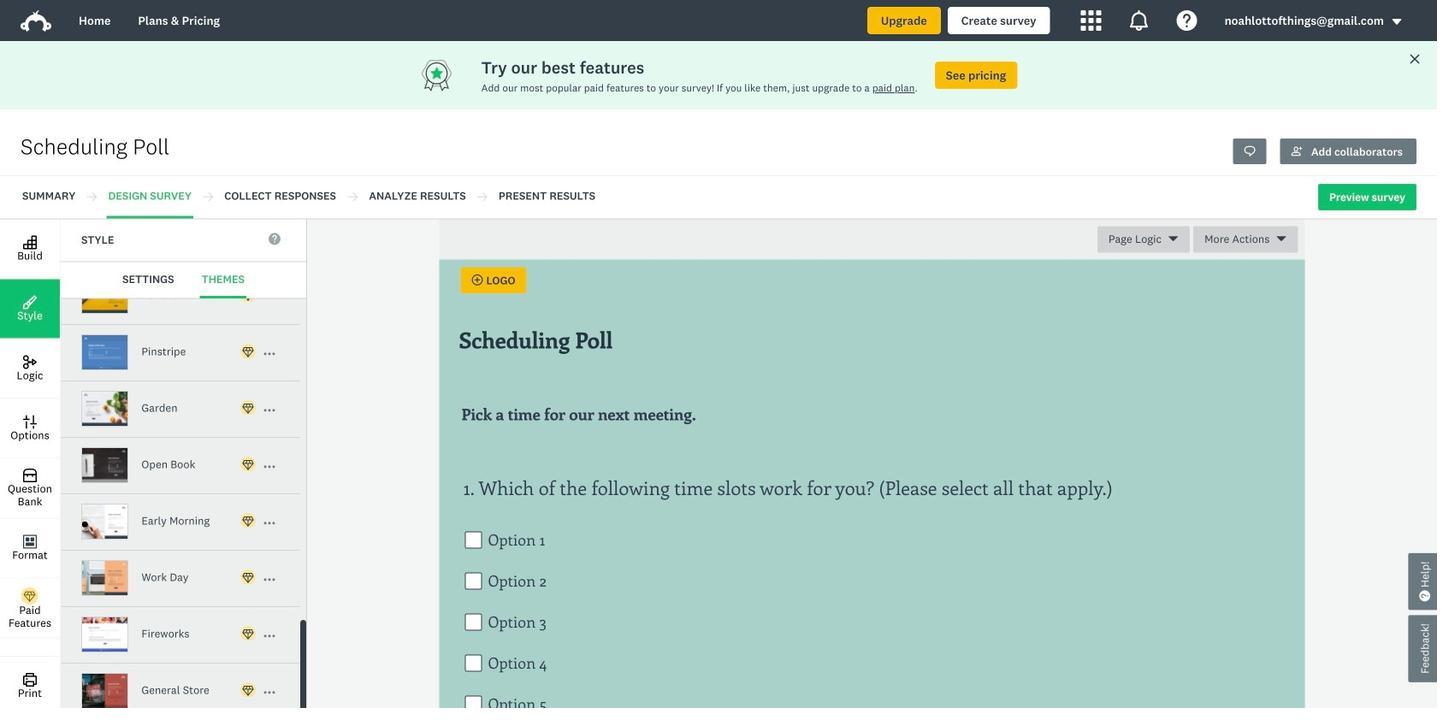 Task type: describe. For each thing, give the bounding box(es) containing it.
help icon image
[[1177, 10, 1198, 31]]

1 products icon image from the left
[[1081, 10, 1102, 31]]

2 products icon image from the left
[[1129, 10, 1150, 31]]

dropdown arrow image
[[1391, 16, 1403, 28]]



Task type: vqa. For each thing, say whether or not it's contained in the screenshot.
rewards image
yes



Task type: locate. For each thing, give the bounding box(es) containing it.
1 horizontal spatial products icon image
[[1129, 10, 1150, 31]]

rewards image
[[420, 58, 481, 92]]

0 horizontal spatial products icon image
[[1081, 10, 1102, 31]]

products icon image
[[1081, 10, 1102, 31], [1129, 10, 1150, 31]]

surveymonkey logo image
[[21, 10, 51, 32]]



